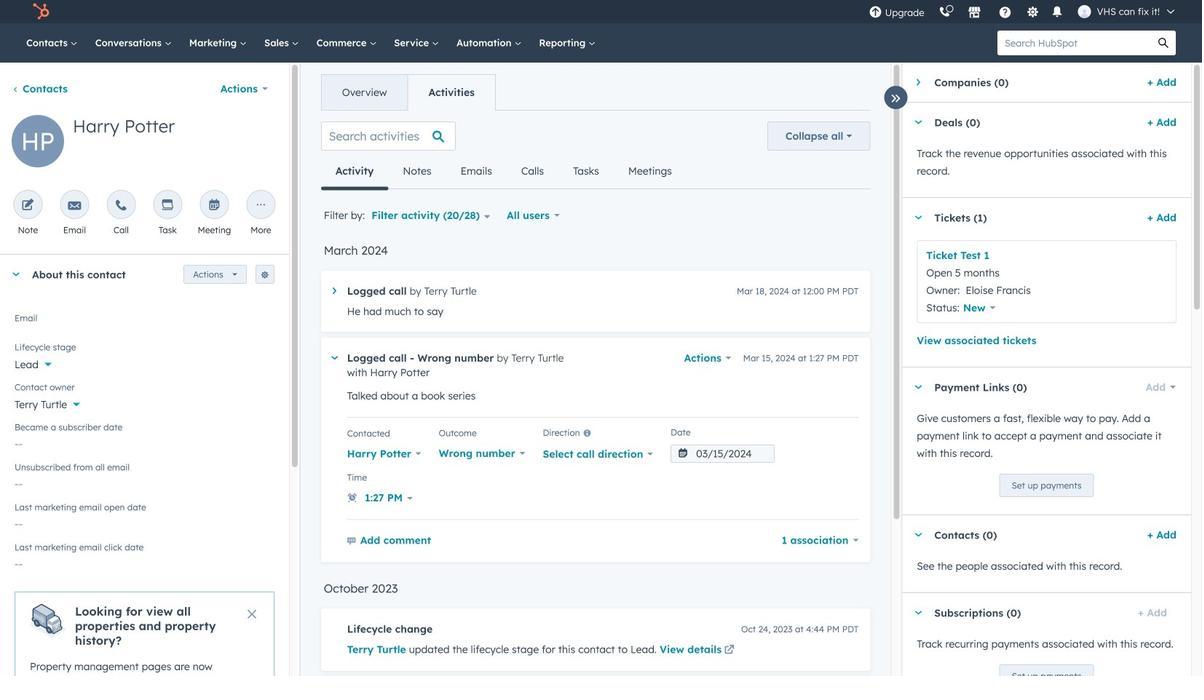 Task type: vqa. For each thing, say whether or not it's contained in the screenshot.
"Private Apps"
no



Task type: describe. For each thing, give the bounding box(es) containing it.
email image
[[68, 200, 81, 213]]

call image
[[115, 200, 128, 213]]

0 vertical spatial caret image
[[917, 78, 920, 87]]

MM/DD/YYYY text field
[[671, 445, 775, 463]]

Search HubSpot search field
[[998, 31, 1151, 55]]

close image
[[247, 610, 256, 619]]

more image
[[254, 200, 268, 213]]

1 -- text field from the top
[[15, 430, 274, 454]]

note image
[[21, 200, 35, 213]]

2 -- text field from the top
[[15, 511, 274, 534]]

link opens in a new window image
[[724, 642, 735, 660]]

link opens in a new window image
[[724, 646, 735, 656]]

2 vertical spatial caret image
[[331, 356, 338, 360]]



Task type: locate. For each thing, give the bounding box(es) containing it.
-- text field
[[15, 430, 274, 454], [15, 511, 274, 534], [15, 551, 274, 574]]

terry turtle image
[[1078, 5, 1091, 18]]

1 vertical spatial caret image
[[914, 216, 923, 220]]

3 -- text field from the top
[[15, 551, 274, 574]]

1 vertical spatial -- text field
[[15, 511, 274, 534]]

task image
[[161, 200, 174, 213]]

feed
[[309, 110, 882, 677]]

tab list
[[321, 154, 687, 190]]

navigation
[[321, 74, 496, 111]]

0 vertical spatial -- text field
[[15, 430, 274, 454]]

alert
[[15, 592, 274, 677]]

menu
[[862, 0, 1185, 23]]

meeting image
[[208, 200, 221, 213]]

caret image
[[914, 121, 923, 124], [12, 273, 20, 276], [333, 288, 336, 294], [914, 386, 923, 389], [914, 533, 923, 537], [914, 611, 923, 615]]

caret image
[[917, 78, 920, 87], [914, 216, 923, 220], [331, 356, 338, 360]]

-- text field
[[15, 470, 274, 494]]

Search activities search field
[[321, 122, 456, 151]]

manage card settings image
[[261, 271, 269, 280]]

2 vertical spatial -- text field
[[15, 551, 274, 574]]

marketplaces image
[[968, 7, 981, 20]]



